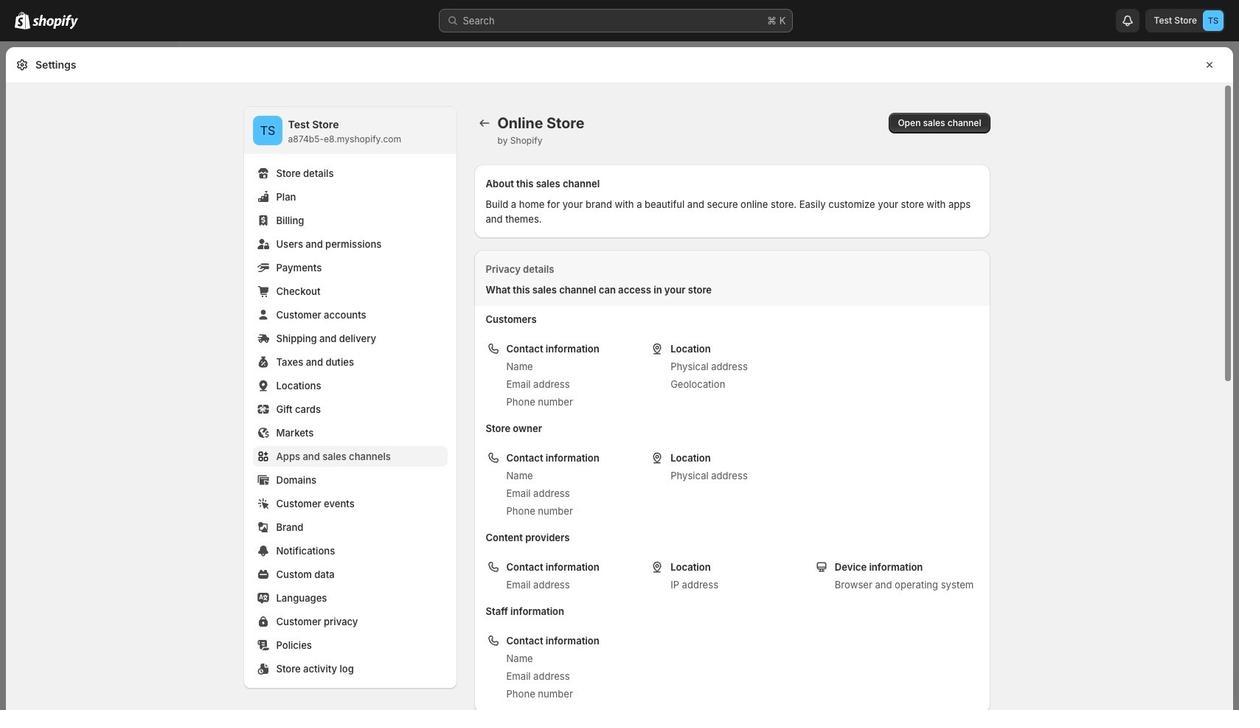 Task type: vqa. For each thing, say whether or not it's contained in the screenshot.
title can't be blank
no



Task type: locate. For each thing, give the bounding box(es) containing it.
0 horizontal spatial test store image
[[253, 116, 282, 145]]

test store image
[[1203, 10, 1224, 31], [253, 116, 282, 145]]

settings dialog
[[6, 47, 1234, 710]]

1 vertical spatial test store image
[[253, 116, 282, 145]]

shopify image
[[15, 12, 30, 30], [32, 15, 78, 30]]

0 vertical spatial test store image
[[1203, 10, 1224, 31]]



Task type: describe. For each thing, give the bounding box(es) containing it.
0 horizontal spatial shopify image
[[15, 12, 30, 30]]

1 horizontal spatial test store image
[[1203, 10, 1224, 31]]

1 horizontal spatial shopify image
[[32, 15, 78, 30]]

shop settings menu element
[[244, 107, 456, 688]]

test store image inside the shop settings menu element
[[253, 116, 282, 145]]



